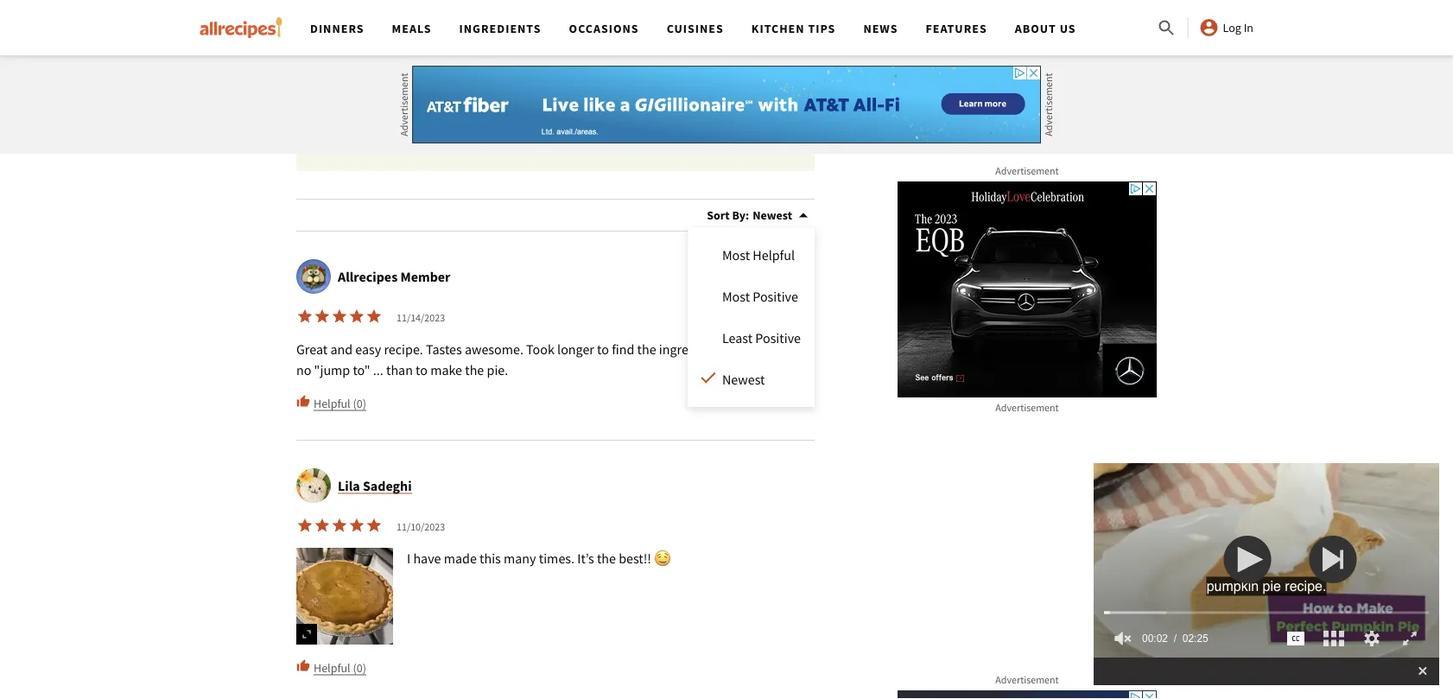 Task type: locate. For each thing, give the bounding box(es) containing it.
and up '"jump'
[[330, 341, 353, 358]]

newest
[[753, 207, 792, 223], [722, 371, 765, 388]]

1 vertical spatial (0)
[[353, 660, 366, 675]]

by:
[[732, 207, 749, 223]]

1 vertical spatial helpful (0)
[[314, 660, 366, 675]]

ingredients link
[[459, 21, 541, 36]]

0 horizontal spatial to
[[416, 361, 428, 379]]

result
[[624, 58, 657, 75]]

0 vertical spatial in
[[505, 58, 516, 75]]

sort
[[707, 207, 730, 223]]

of
[[360, 58, 372, 75]]

helpful (0) down '"jump'
[[314, 395, 366, 411]]

0 vertical spatial helpful (0)
[[314, 395, 366, 411]]

than
[[386, 361, 413, 379]]

navigation containing dinners
[[296, 0, 1157, 55]]

1 horizontal spatial and
[[571, 79, 593, 96]]

awesome.
[[465, 341, 524, 358]]

0 vertical spatial most
[[722, 246, 750, 264]]

helpful right thumb up icon
[[314, 660, 351, 675]]

0 vertical spatial to
[[548, 37, 560, 55]]

most
[[722, 246, 750, 264], [722, 288, 750, 305]]

a
[[726, 58, 733, 75]]

i up that
[[428, 37, 432, 55]]

most inside "most positive" button
[[722, 288, 750, 305]]

02:25
[[1183, 633, 1209, 644]]

1 horizontal spatial i
[[428, 37, 432, 55]]

mild
[[498, 79, 524, 96]]

1 most from the top
[[722, 246, 750, 264]]

0 vertical spatial and
[[571, 79, 593, 96]]

to right than
[[416, 361, 428, 379]]

the
[[487, 37, 506, 55], [562, 37, 581, 55], [375, 58, 394, 75], [519, 58, 538, 75], [637, 341, 656, 358], [465, 361, 484, 379], [597, 550, 616, 567]]

the left pie.
[[465, 361, 484, 379]]

helpful (0) button down user photo upload
[[296, 659, 366, 677]]

not impressed. i followed the recipe to the letter. a thick skin developed on top of the pie that ballooned in the oven. the end result looked like a shar pei. the pumpkin itself was mild in taste and over baked.
[[338, 37, 767, 96]]

(since
[[727, 341, 761, 358]]

most for most positive
[[722, 288, 750, 305]]

00:02
[[1142, 633, 1168, 644]]

1 (0) from the top
[[353, 395, 366, 411]]

thick
[[631, 37, 659, 55]]

0 vertical spatial advertisement region
[[412, 66, 1041, 143]]

1 vertical spatial most
[[722, 288, 750, 305]]

great and easy recipe.  tastes awesome.  took longer to find the ingredients (since there is no "jump to" ... than to make the pie.
[[296, 341, 806, 379]]

and inside the not impressed. i followed the recipe to the letter. a thick skin developed on top of the pie that ballooned in the oven. the end result looked like a shar pei. the pumpkin itself was mild in taste and over baked.
[[571, 79, 593, 96]]

1 vertical spatial to
[[597, 341, 609, 358]]

not
[[338, 37, 359, 55]]

to inside the not impressed. i followed the recipe to the letter. a thick skin developed on top of the pie that ballooned in the oven. the end result looked like a shar pei. the pumpkin itself was mild in taste and over baked.
[[548, 37, 560, 55]]

tips
[[808, 21, 836, 36]]

shar
[[735, 58, 760, 75]]

1 horizontal spatial in
[[526, 79, 537, 96]]

1 vertical spatial in
[[526, 79, 537, 96]]

positive
[[753, 288, 798, 305], [755, 329, 801, 347]]

log in
[[1223, 20, 1254, 35]]

i left 'have'
[[407, 550, 411, 567]]

most down by:
[[722, 246, 750, 264]]

helpful (107) button
[[338, 112, 420, 130]]

oven.
[[540, 58, 572, 75]]

2 most from the top
[[722, 288, 750, 305]]

newest inside button
[[722, 371, 765, 388]]

0 horizontal spatial in
[[505, 58, 516, 75]]

star image
[[296, 308, 314, 325], [314, 308, 331, 325], [348, 308, 366, 325]]

0 vertical spatial (0)
[[353, 395, 366, 411]]

top
[[338, 58, 358, 75]]

tastes
[[426, 341, 462, 358]]

(0)
[[353, 395, 366, 411], [353, 660, 366, 675]]

in
[[505, 58, 516, 75], [526, 79, 537, 96]]

to up oven.
[[548, 37, 560, 55]]

(0) right thumb up icon
[[353, 660, 366, 675]]

skin
[[662, 37, 686, 55]]

1 helpful (0) from the top
[[314, 395, 366, 411]]

1 vertical spatial and
[[330, 341, 353, 358]]

to left "find"
[[597, 341, 609, 358]]

the right the it's
[[597, 550, 616, 567]]

newest right by:
[[753, 207, 792, 223]]

2 helpful (0) button from the top
[[296, 659, 366, 677]]

00:02 timer
[[1142, 620, 1168, 658]]

least positive button
[[722, 328, 801, 348]]

to
[[548, 37, 560, 55], [597, 341, 609, 358], [416, 361, 428, 379]]

0 vertical spatial helpful (0) button
[[296, 394, 366, 412]]

1 vertical spatial i
[[407, 550, 411, 567]]

sadeghi
[[363, 477, 412, 494]]

to"
[[353, 361, 370, 379]]

the down recipe
[[519, 58, 538, 75]]

cuisines link
[[667, 21, 724, 36]]

(0) for 11/14/2023
[[353, 395, 366, 411]]

the left end on the left top
[[575, 58, 597, 75]]

i inside the not impressed. i followed the recipe to the letter. a thick skin developed on top of the pie that ballooned in the oven. the end result looked like a shar pei. the pumpkin itself was mild in taste and over baked.
[[428, 37, 432, 55]]

features link
[[926, 21, 987, 36]]

most helpful
[[722, 246, 795, 264]]

1 helpful (0) button from the top
[[296, 394, 366, 412]]

0 vertical spatial positive
[[753, 288, 798, 305]]

0 horizontal spatial and
[[330, 341, 353, 358]]

make
[[430, 361, 462, 379]]

log
[[1223, 20, 1242, 35]]

on
[[752, 37, 767, 55]]

kitchen
[[752, 21, 805, 36]]

1 horizontal spatial the
[[575, 58, 597, 75]]

and left over
[[571, 79, 593, 96]]

helpful (0) for 11/14/2023
[[314, 395, 366, 411]]

i
[[428, 37, 432, 55], [407, 550, 411, 567]]

2 helpful (0) from the top
[[314, 660, 366, 675]]

in right mild
[[526, 79, 537, 96]]

star image
[[331, 308, 348, 325], [366, 308, 383, 325], [296, 517, 314, 534], [314, 517, 331, 534], [331, 517, 348, 534], [348, 517, 366, 534], [366, 517, 383, 534]]

longer
[[557, 341, 594, 358]]

most inside most helpful button
[[722, 246, 750, 264]]

search image
[[1157, 18, 1177, 39]]

newest down '(since'
[[722, 371, 765, 388]]

1 horizontal spatial to
[[548, 37, 560, 55]]

lila sadeghi
[[338, 477, 412, 494]]

news link
[[864, 21, 898, 36]]

2 vertical spatial advertisement region
[[898, 690, 1157, 699]]

02:25 timer
[[1168, 620, 1209, 658]]

allrecipes member
[[338, 268, 451, 285]]

and
[[571, 79, 593, 96], [330, 341, 353, 358]]

helpful (0) button
[[296, 394, 366, 412], [296, 659, 366, 677]]

most up least
[[722, 288, 750, 305]]

0 horizontal spatial i
[[407, 550, 411, 567]]

helpful (0) right thumb up icon
[[314, 660, 366, 675]]

(107)
[[394, 113, 420, 128]]

the down ingredients link
[[487, 37, 506, 55]]

advertisement region
[[412, 66, 1041, 143], [898, 181, 1157, 397], [898, 690, 1157, 699]]

best!!
[[619, 550, 652, 567]]

2 vertical spatial to
[[416, 361, 428, 379]]

positive for least positive
[[755, 329, 801, 347]]

1 vertical spatial positive
[[755, 329, 801, 347]]

1 vertical spatial the
[[362, 79, 384, 96]]

the up oven.
[[562, 37, 581, 55]]

have
[[413, 550, 441, 567]]

1 vertical spatial helpful (0) button
[[296, 659, 366, 677]]

news
[[864, 21, 898, 36]]

helpful (0)
[[314, 395, 366, 411], [314, 660, 366, 675]]

in up mild
[[505, 58, 516, 75]]

pei.
[[338, 79, 359, 96]]

positive for most positive
[[753, 288, 798, 305]]

followed
[[434, 37, 485, 55]]

🤤
[[654, 550, 668, 567]]

the down of on the top left
[[362, 79, 384, 96]]

helpful (0) button down '"jump'
[[296, 394, 366, 412]]

2 horizontal spatial to
[[597, 341, 609, 358]]

1 vertical spatial newest
[[722, 371, 765, 388]]

dinners
[[310, 21, 364, 36]]

2 (0) from the top
[[353, 660, 366, 675]]

most positive
[[722, 288, 798, 305]]

0 vertical spatial i
[[428, 37, 432, 55]]

(0) down to"
[[353, 395, 366, 411]]

a
[[620, 37, 628, 55]]

navigation
[[296, 0, 1157, 55]]



Task type: vqa. For each thing, say whether or not it's contained in the screenshot.
"over"
yes



Task type: describe. For each thing, give the bounding box(es) containing it.
great
[[296, 341, 328, 358]]

2 star image from the left
[[314, 308, 331, 325]]

baked.
[[624, 79, 663, 96]]

thumb up image
[[296, 659, 310, 673]]

most helpful button
[[722, 245, 801, 265]]

and inside the great and easy recipe.  tastes awesome.  took longer to find the ingredients (since there is no "jump to" ... than to make the pie.
[[330, 341, 353, 358]]

developed
[[689, 37, 750, 55]]

least
[[722, 329, 753, 347]]

was
[[472, 79, 495, 96]]

find
[[612, 341, 635, 358]]

member
[[400, 268, 451, 285]]

dinners link
[[310, 21, 364, 36]]

over
[[596, 79, 622, 96]]

i have made this many times. it's the best!!  🤤
[[407, 550, 668, 567]]

looked
[[660, 58, 700, 75]]

occasions
[[569, 21, 639, 36]]

cuisines
[[667, 21, 724, 36]]

lila
[[338, 477, 360, 494]]

it's
[[577, 550, 594, 567]]

about
[[1015, 21, 1057, 36]]

helpful (0) button for 11/14/2023
[[296, 394, 366, 412]]

about us link
[[1015, 21, 1076, 36]]

took
[[526, 341, 555, 358]]

newest button
[[722, 369, 801, 390]]

taste
[[540, 79, 568, 96]]

log in link
[[1199, 17, 1254, 38]]

helpful right thumb up image
[[314, 395, 351, 411]]

ingredients
[[459, 21, 541, 36]]

like
[[702, 58, 723, 75]]

(0) for 11/10/2023
[[353, 660, 366, 675]]

itself
[[441, 79, 470, 96]]

helpful down select a sort option element
[[753, 246, 795, 264]]

meals
[[392, 21, 432, 36]]

0 vertical spatial the
[[575, 58, 597, 75]]

least positive
[[722, 329, 801, 347]]

sort by: newest
[[707, 207, 792, 223]]

impressed.
[[361, 37, 425, 55]]

...
[[373, 361, 383, 379]]

ballooned
[[443, 58, 502, 75]]

kitchen tips link
[[752, 21, 836, 36]]

helpful left (107)
[[355, 113, 392, 128]]

that
[[417, 58, 441, 75]]

end
[[599, 58, 621, 75]]

allrecipes
[[338, 268, 398, 285]]

pumpkin
[[387, 79, 439, 96]]

the right of on the top left
[[375, 58, 394, 75]]

no
[[296, 361, 311, 379]]

ingredients
[[659, 341, 724, 358]]

kitchen tips
[[752, 21, 836, 36]]

most for most helpful
[[722, 246, 750, 264]]

0 horizontal spatial the
[[362, 79, 384, 96]]

recipe
[[509, 37, 545, 55]]

helpful (0) for 11/10/2023
[[314, 660, 366, 675]]

0 vertical spatial newest
[[753, 207, 792, 223]]

recipe.
[[384, 341, 423, 358]]

account image
[[1199, 17, 1220, 38]]

easy
[[355, 341, 381, 358]]

11/14/2023
[[397, 311, 445, 325]]

11/10/2023
[[397, 520, 445, 534]]

3 star image from the left
[[348, 308, 366, 325]]

helpful (107)
[[355, 113, 420, 128]]

lila sadeghi link
[[338, 477, 412, 494]]

1 vertical spatial advertisement region
[[898, 181, 1157, 397]]

1 star image from the left
[[296, 308, 314, 325]]

unmute button group
[[1104, 620, 1142, 658]]

helpful (0) button for 11/10/2023
[[296, 659, 366, 677]]

thumb up image
[[296, 395, 310, 408]]

letter.
[[584, 37, 618, 55]]

many
[[504, 550, 536, 567]]

home image
[[200, 17, 283, 38]]

meals link
[[392, 21, 432, 36]]

this
[[480, 550, 501, 567]]

about us
[[1015, 21, 1076, 36]]

"jump
[[314, 361, 350, 379]]

the right "find"
[[637, 341, 656, 358]]

occasions link
[[569, 21, 639, 36]]

most positive button
[[722, 286, 801, 307]]

in
[[1244, 20, 1254, 35]]

made
[[444, 550, 477, 567]]

times.
[[539, 550, 575, 567]]

user photo upload image
[[296, 548, 393, 645]]

there
[[764, 341, 794, 358]]

pie.
[[487, 361, 508, 379]]

select a sort option element
[[753, 207, 815, 224]]

is
[[797, 341, 806, 358]]

us
[[1060, 21, 1076, 36]]

pie
[[396, 58, 414, 75]]



